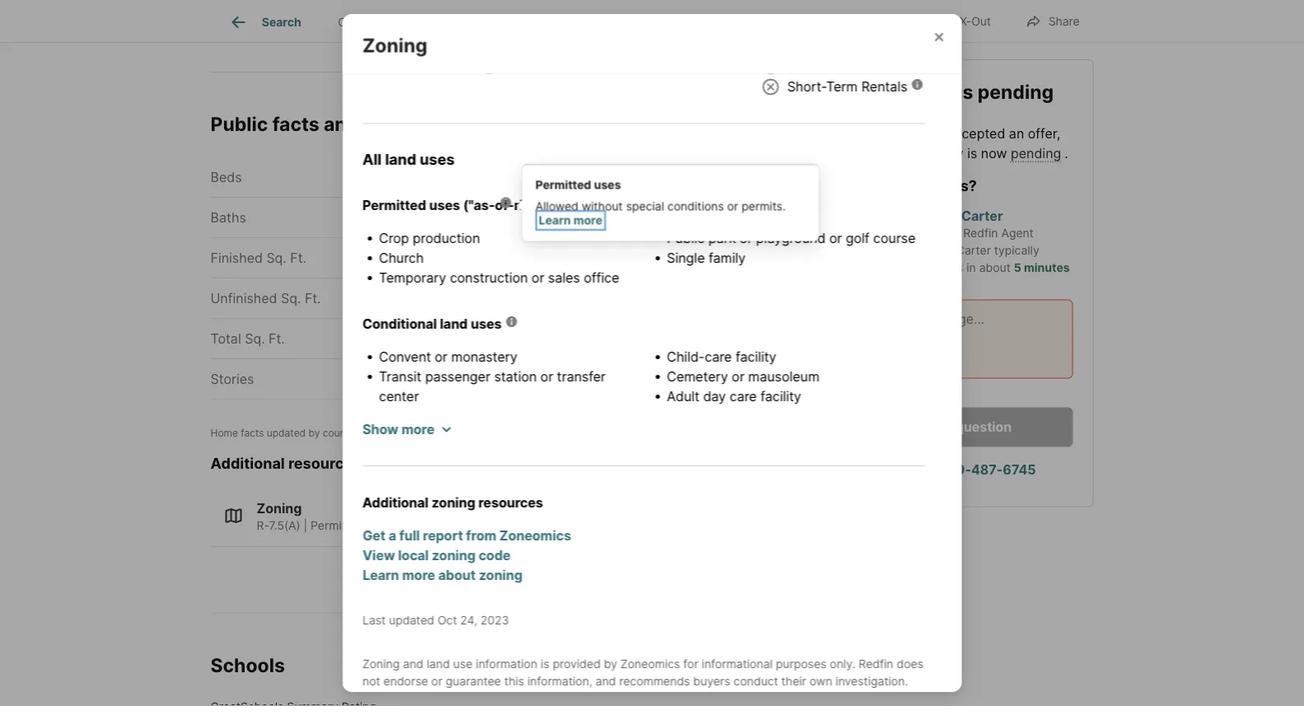 Task type: describe. For each thing, give the bounding box(es) containing it.
carter for tami carter dallas redfin agent
[[962, 208, 1004, 224]]

or inside zoning and land use information is provided by zoneomics for informational purposes only. redfin does not endorse or guarantee this information, and recommends buyers conduct their own investigation.
[[431, 674, 442, 688]]

and inside 'the seller has accepted an offer, and this property is now'
[[857, 145, 880, 161]]

carter for tami carter typically replies in about
[[957, 243, 992, 257]]

this inside 'the seller has accepted an offer, and this property is now'
[[884, 145, 907, 161]]

is inside zoning and land use information is provided by zoneomics for informational purposes only. redfin does not endorse or guarantee this information, and recommends buyers conduct their own investigation.
[[541, 657, 549, 671]]

conduct
[[734, 674, 778, 688]]

year for year built
[[519, 250, 547, 266]]

for inside zoning and land use information is provided by zoneomics for informational purposes only. redfin does not endorse or guarantee this information, and recommends buyers conduct their own investigation.
[[683, 657, 699, 671]]

course
[[874, 230, 916, 246]]

tami for tami carter typically replies in about
[[928, 243, 954, 257]]

of-
[[495, 197, 514, 213]]

learn inside permitted uses allowed without special conditions or permits. learn more
[[539, 213, 571, 227]]

style
[[519, 209, 550, 225]]

6745
[[1004, 462, 1037, 478]]

more inside dropdown button
[[401, 421, 434, 437]]

finished sq. ft.
[[211, 250, 307, 266]]

construction
[[450, 270, 528, 286]]

transfer
[[557, 369, 606, 385]]

or inside crop production church temporary construction or sales office
[[532, 270, 544, 286]]

|
[[304, 519, 308, 533]]

or left golf
[[830, 230, 842, 246]]

dallas redfin agenttami carter image
[[857, 208, 915, 266]]

call
[[915, 462, 936, 478]]

.
[[1065, 145, 1069, 161]]

r-
[[257, 519, 269, 533]]

0 vertical spatial oct
[[411, 427, 427, 439]]

zoneomics inside the get a full report from zoneomics view local zoning code learn more about zoning
[[499, 528, 571, 544]]

about inside tami carter typically replies in about
[[980, 261, 1011, 275]]

1 vertical spatial care
[[730, 388, 757, 404]]

uses inside permitted uses allowed without special conditions or permits. learn more
[[594, 178, 621, 192]]

year renovated
[[519, 290, 617, 306]]

or up passenger
[[435, 349, 447, 365]]

additional zoning resources
[[362, 495, 543, 511]]

family
[[699, 209, 739, 225]]

questions?
[[897, 176, 978, 194]]

0 vertical spatial for
[[430, 112, 457, 135]]

uses up monastery
[[471, 316, 502, 332]]

own
[[810, 674, 833, 688]]

replies
[[928, 261, 964, 275]]

1 tab from the left
[[408, 2, 531, 42]]

the seller has accepted an offer, and this property is now
[[857, 125, 1061, 161]]

zoning for zoning r-7.5(a) | permitted: single-family, commercial, industrial
[[257, 501, 302, 517]]

share
[[1049, 14, 1080, 28]]

zoning element
[[362, 14, 447, 58]]

without
[[582, 199, 623, 213]]

permitted land uses element
[[362, 14, 617, 76]]

uses down public facts and zoning for 2617 blanton st
[[420, 151, 454, 169]]

permitted for permitted uses ("as-of-right")
[[362, 197, 426, 213]]

office
[[584, 270, 619, 286]]

favorite button
[[822, 4, 917, 38]]

20,
[[430, 427, 445, 439]]

question
[[956, 419, 1012, 435]]

tab list containing search
[[211, 0, 759, 42]]

code
[[479, 548, 511, 564]]

this inside zoning and land use information is provided by zoneomics for informational purposes only. redfin does not endorse or guarantee this information, and recommends buyers conduct their own investigation.
[[504, 674, 524, 688]]

child-care facility cemetery or mausoleum adult day care facility
[[667, 349, 820, 404]]

crop production church temporary construction or sales office
[[379, 230, 619, 286]]

mausoleum
[[748, 369, 820, 385]]

last
[[362, 613, 386, 627]]

does
[[897, 657, 924, 671]]

records
[[358, 427, 393, 439]]

get a full report from zoneomics view local zoning code learn more about zoning
[[362, 528, 571, 583]]

sq. for total
[[245, 330, 265, 346]]

lot size
[[519, 169, 569, 185]]

permits.
[[742, 199, 786, 213]]

zoning and land use information is provided by zoneomics for informational purposes only. redfin does not endorse or guarantee this information, and recommends buyers conduct their own investigation.
[[362, 657, 924, 688]]

zoning for zoning and land use information is provided by zoneomics for informational purposes only. redfin does not endorse or guarantee this information, and recommends buyers conduct their own investigation.
[[362, 657, 400, 671]]

zoning up all land uses
[[363, 112, 426, 135]]

oct inside 'zoning' dialog
[[437, 613, 457, 627]]

a for ask
[[946, 419, 953, 435]]

get a full report from zoneomics link
[[362, 526, 925, 546]]

1
[[496, 371, 502, 387]]

view
[[362, 548, 395, 564]]

x-
[[960, 14, 972, 28]]

from
[[466, 528, 496, 544]]

beds
[[211, 169, 242, 185]]

sales
[[548, 270, 580, 286]]

full
[[399, 528, 420, 544]]

learn inside the get a full report from zoneomics view local zoning code learn more about zoning
[[362, 567, 399, 583]]

apn
[[519, 371, 546, 387]]

share button
[[1012, 4, 1094, 38]]

family
[[709, 250, 746, 266]]

permitted uses ("as-of-right")
[[362, 197, 555, 213]]

in
[[967, 261, 977, 275]]

their
[[782, 674, 807, 688]]

search link
[[229, 12, 301, 32]]

more inside permitted uses allowed without special conditions or permits. learn more
[[574, 213, 603, 227]]

ask a question button
[[857, 407, 1074, 447]]

updated inside 'zoning' dialog
[[389, 613, 434, 627]]

has
[[922, 125, 944, 141]]

tami for tami carter dallas redfin agent
[[928, 208, 959, 224]]

facts for updated
[[241, 427, 264, 439]]

size
[[543, 169, 569, 185]]

cemetery
[[667, 369, 728, 385]]

single-
[[371, 519, 409, 533]]

00000534289000000
[[671, 371, 811, 387]]

3
[[494, 169, 502, 185]]

church
[[379, 250, 424, 266]]

out
[[972, 14, 992, 28]]

show more button
[[362, 420, 451, 440]]

minutes
[[1025, 261, 1071, 275]]

not
[[362, 674, 380, 688]]

convent or monastery transit passenger station or transfer center
[[379, 349, 606, 404]]

total sq. ft.
[[211, 330, 285, 346]]

purposes
[[776, 657, 827, 671]]

conditions
[[668, 199, 724, 213]]

tami carter link
[[928, 208, 1004, 224]]

unfinished sq. ft.
[[211, 290, 321, 306]]

0 vertical spatial is
[[958, 80, 974, 103]]

487-
[[972, 462, 1004, 478]]

1 vertical spatial facility
[[761, 388, 801, 404]]

0 vertical spatial updated
[[267, 427, 306, 439]]

sq. for finished
[[267, 250, 287, 266]]

all land uses
[[362, 151, 454, 169]]

pending .
[[1011, 145, 1069, 161]]

land for all
[[385, 151, 416, 169]]



Task type: vqa. For each thing, say whether or not it's contained in the screenshot.
the bottommost 2011
no



Task type: locate. For each thing, give the bounding box(es) containing it.
0 vertical spatial zoneomics
[[499, 528, 571, 544]]

0 vertical spatial year
[[519, 250, 547, 266]]

1 horizontal spatial for
[[683, 657, 699, 671]]

day
[[703, 388, 726, 404]]

zoneomics up recommends
[[621, 657, 680, 671]]

0 vertical spatial pending
[[978, 80, 1054, 103]]

a inside the get a full report from zoneomics view local zoning code learn more about zoning
[[389, 528, 396, 544]]

about left 5
[[980, 261, 1011, 275]]

all
[[362, 151, 381, 169]]

tab list
[[211, 0, 759, 42]]

2023 right 20,
[[447, 427, 472, 439]]

zoning up not
[[362, 657, 400, 671]]

learn down the allowed
[[539, 213, 571, 227]]

is up information,
[[541, 657, 549, 671]]

1 vertical spatial is
[[968, 145, 978, 161]]

5 minutes
[[1015, 261, 1071, 275]]

pending up an
[[978, 80, 1054, 103]]

lot
[[519, 169, 539, 185]]

public park or playground or golf course single family
[[667, 230, 916, 266]]

0 vertical spatial additional
[[211, 454, 285, 472]]

zoning inside the zoning r-7.5(a) | permitted: single-family, commercial, industrial
[[257, 501, 302, 517]]

0 horizontal spatial 2023
[[447, 427, 472, 439]]

1 horizontal spatial facts
[[273, 112, 320, 135]]

permitted
[[536, 178, 592, 192], [362, 197, 426, 213]]

1 vertical spatial pending
[[1011, 145, 1062, 161]]

updated up additional resources
[[267, 427, 306, 439]]

0 horizontal spatial about
[[438, 567, 476, 583]]

permitted for permitted uses allowed without special conditions or permits. learn more
[[536, 178, 592, 192]]

last updated oct 24, 2023
[[362, 613, 509, 627]]

resources down county
[[288, 454, 361, 472]]

monastery
[[451, 349, 517, 365]]

care down 00000534289000000
[[730, 388, 757, 404]]

zoneomics inside zoning and land use information is provided by zoneomics for informational purposes only. redfin does not endorse or guarantee this information, and recommends buyers conduct their own investigation.
[[621, 657, 680, 671]]

provided
[[553, 657, 601, 671]]

family,
[[409, 519, 447, 533]]

0 vertical spatial about
[[980, 261, 1011, 275]]

ft. for unfinished sq. ft.
[[305, 290, 321, 306]]

0 horizontal spatial this
[[504, 674, 524, 688]]

ft. up unfinished sq. ft.
[[290, 250, 307, 266]]

24,
[[460, 613, 477, 627]]

convent
[[379, 349, 431, 365]]

sq. right total
[[245, 330, 265, 346]]

facility down mausoleum
[[761, 388, 801, 404]]

0 horizontal spatial permitted
[[362, 197, 426, 213]]

zoning dialog
[[343, 0, 962, 706]]

tami up dallas
[[928, 208, 959, 224]]

learn more about zoning link
[[362, 566, 925, 585]]

sq. for unfinished
[[281, 290, 301, 306]]

carter up in
[[957, 243, 992, 257]]

2 vertical spatial ft.
[[269, 330, 285, 346]]

0 vertical spatial industrial
[[506, 58, 563, 74]]

updated right last
[[389, 613, 434, 627]]

show
[[362, 421, 398, 437]]

1 vertical spatial zoning
[[257, 501, 302, 517]]

1 vertical spatial industrial
[[522, 519, 572, 533]]

1 vertical spatial for
[[683, 657, 699, 671]]

0 vertical spatial redfin
[[964, 226, 999, 240]]

public down the conditions
[[667, 230, 705, 246]]

0 vertical spatial single
[[657, 209, 695, 225]]

and
[[324, 112, 359, 135], [857, 145, 880, 161], [403, 657, 423, 671], [596, 674, 616, 688]]

0 vertical spatial public
[[211, 112, 268, 135]]

have
[[857, 176, 894, 194]]

1 vertical spatial permitted
[[362, 197, 426, 213]]

additional up single-
[[362, 495, 428, 511]]

have questions?
[[857, 176, 978, 194]]

by right provided
[[604, 657, 617, 671]]

by left county
[[309, 427, 320, 439]]

1 vertical spatial resources
[[478, 495, 543, 511]]

tami down dallas
[[928, 243, 954, 257]]

uses up without
[[594, 178, 621, 192]]

on
[[396, 427, 408, 439]]

buyers
[[693, 674, 731, 688]]

0 horizontal spatial zoneomics
[[499, 528, 571, 544]]

0 horizontal spatial facts
[[241, 427, 264, 439]]

special
[[626, 199, 665, 213]]

tami inside tami carter typically replies in about
[[928, 243, 954, 257]]

production
[[413, 230, 480, 246]]

ft. down finished sq. ft. in the top of the page
[[305, 290, 321, 306]]

resources inside 'zoning' dialog
[[478, 495, 543, 511]]

sq.
[[267, 250, 287, 266], [281, 290, 301, 306], [245, 330, 265, 346]]

learn more link
[[539, 213, 603, 227]]

0 vertical spatial land
[[385, 151, 416, 169]]

Write a message... text field
[[871, 309, 1060, 369]]

1 vertical spatial public
[[667, 230, 705, 246]]

additional down home on the bottom of page
[[211, 454, 285, 472]]

facility up 00000534289000000
[[736, 349, 777, 365]]

allowed
[[536, 199, 579, 213]]

1 vertical spatial this
[[504, 674, 524, 688]]

baths
[[211, 209, 246, 225]]

1 year from the top
[[519, 250, 547, 266]]

zoning up 7.5(a)
[[257, 501, 302, 517]]

zoning for zoning
[[362, 34, 427, 57]]

1 vertical spatial about
[[438, 567, 476, 583]]

land up monastery
[[440, 316, 468, 332]]

2 vertical spatial zoning
[[362, 657, 400, 671]]

oct right on
[[411, 427, 427, 439]]

additional
[[211, 454, 285, 472], [362, 495, 428, 511]]

zoning r-7.5(a) | permitted: single-family, commercial, industrial
[[257, 501, 572, 533]]

1 horizontal spatial additional
[[362, 495, 428, 511]]

short-term rentals
[[787, 78, 908, 94]]

a for get
[[389, 528, 396, 544]]

7.5(a)
[[269, 519, 301, 533]]

zoning inside zoning and land use information is provided by zoneomics for informational purposes only. redfin does not endorse or guarantee this information, and recommends buyers conduct their own investigation.
[[362, 657, 400, 671]]

view local zoning code link
[[362, 546, 925, 566]]

about inside the get a full report from zoneomics view local zoning code learn more about zoning
[[438, 567, 476, 583]]

redfin down tami carter link
[[964, 226, 999, 240]]

1 vertical spatial tami
[[928, 243, 954, 257]]

0 vertical spatial tami
[[928, 208, 959, 224]]

ask a question
[[918, 419, 1012, 435]]

now
[[982, 145, 1008, 161]]

more down local at the bottom of the page
[[402, 567, 435, 583]]

this home is pending
[[857, 80, 1054, 103]]

1 tami from the top
[[928, 208, 959, 224]]

3 tab from the left
[[666, 2, 746, 42]]

1 horizontal spatial about
[[980, 261, 1011, 275]]

1 vertical spatial single
[[667, 250, 705, 266]]

additional inside 'zoning' dialog
[[362, 495, 428, 511]]

single
[[657, 209, 695, 225], [667, 250, 705, 266]]

land
[[385, 151, 416, 169], [440, 316, 468, 332], [427, 657, 450, 671]]

stories
[[211, 371, 254, 387]]

0 vertical spatial ft.
[[290, 250, 307, 266]]

ft. for finished sq. ft.
[[290, 250, 307, 266]]

1 vertical spatial oct
[[437, 613, 457, 627]]

x-out
[[960, 14, 992, 28]]

permitted up the crop
[[362, 197, 426, 213]]

2 vertical spatial land
[[427, 657, 450, 671]]

transit
[[379, 369, 421, 385]]

permitted:
[[311, 519, 367, 533]]

care up cemetery
[[705, 349, 732, 365]]

2 year from the top
[[519, 290, 547, 306]]

1 horizontal spatial by
[[604, 657, 617, 671]]

this down seller
[[884, 145, 907, 161]]

0 vertical spatial a
[[946, 419, 953, 435]]

1 vertical spatial facts
[[241, 427, 264, 439]]

1 horizontal spatial permitted
[[536, 178, 592, 192]]

1 vertical spatial by
[[604, 657, 617, 671]]

public inside public park or playground or golf course single family
[[667, 230, 705, 246]]

information,
[[527, 674, 592, 688]]

information
[[476, 657, 537, 671]]

industrial
[[506, 58, 563, 74], [522, 519, 572, 533]]

redfin inside zoning and land use information is provided by zoneomics for informational purposes only. redfin does not endorse or guarantee this information, and recommends buyers conduct their own investigation.
[[859, 657, 894, 671]]

for
[[430, 112, 457, 135], [683, 657, 699, 671]]

recommends
[[619, 674, 690, 688]]

year built
[[519, 250, 578, 266]]

industrial inside permitted land uses element
[[506, 58, 563, 74]]

2 vertical spatial is
[[541, 657, 549, 671]]

redfin up investigation.
[[859, 657, 894, 671]]

1 vertical spatial updated
[[389, 613, 434, 627]]

this
[[884, 145, 907, 161], [504, 674, 524, 688]]

public for public facts and zoning for 2617 blanton st
[[211, 112, 268, 135]]

1963
[[780, 250, 811, 266]]

this down information on the bottom of page
[[504, 674, 524, 688]]

sq. right 'unfinished'
[[281, 290, 301, 306]]

1 vertical spatial sq.
[[281, 290, 301, 306]]

show more
[[362, 421, 434, 437]]

0 vertical spatial care
[[705, 349, 732, 365]]

informational
[[702, 657, 773, 671]]

carter inside tami carter typically replies in about
[[957, 243, 992, 257]]

0 vertical spatial this
[[884, 145, 907, 161]]

alert
[[857, 382, 1061, 394]]

is down accepted
[[968, 145, 978, 161]]

resources up commercial,
[[478, 495, 543, 511]]

year for year renovated
[[519, 290, 547, 306]]

2023 right 24,
[[480, 613, 509, 627]]

overview tab
[[320, 2, 408, 42]]

1 vertical spatial carter
[[957, 243, 992, 257]]

is inside 'the seller has accepted an offer, and this property is now'
[[968, 145, 978, 161]]

0 vertical spatial 2023
[[447, 427, 472, 439]]

land inside zoning and land use information is provided by zoneomics for informational purposes only. redfin does not endorse or guarantee this information, and recommends buyers conduct their own investigation.
[[427, 657, 450, 671]]

single inside public park or playground or golf course single family
[[667, 250, 705, 266]]

carter up agent
[[962, 208, 1004, 224]]

oct left 24,
[[437, 613, 457, 627]]

1 vertical spatial more
[[401, 421, 434, 437]]

zoning down code at the bottom
[[479, 567, 522, 583]]

industrial inside the zoning r-7.5(a) | permitted: single-family, commercial, industrial
[[522, 519, 572, 533]]

more down without
[[574, 213, 603, 227]]

not permitted land uses element
[[644, 14, 960, 97]]

("as-
[[463, 197, 495, 213]]

text
[[868, 462, 894, 478]]

industrial up blanton
[[506, 58, 563, 74]]

2023 inside 'zoning' dialog
[[480, 613, 509, 627]]

0 vertical spatial by
[[309, 427, 320, 439]]

public for public park or playground or golf course single family
[[667, 230, 705, 246]]

0 vertical spatial facts
[[273, 112, 320, 135]]

0 vertical spatial sq.
[[267, 250, 287, 266]]

sq. right finished
[[267, 250, 287, 266]]

1 vertical spatial 2023
[[480, 613, 509, 627]]

0 horizontal spatial additional
[[211, 454, 285, 472]]

the
[[857, 125, 881, 141]]

1 horizontal spatial oct
[[437, 613, 457, 627]]

1 vertical spatial ft.
[[305, 290, 321, 306]]

5
[[1015, 261, 1022, 275]]

redfin inside tami carter dallas redfin agent
[[964, 226, 999, 240]]

0 horizontal spatial learn
[[362, 567, 399, 583]]

year down year built
[[519, 290, 547, 306]]

469-
[[939, 462, 972, 478]]

2 vertical spatial sq.
[[245, 330, 265, 346]]

or right cemetery
[[732, 369, 745, 385]]

home
[[211, 427, 238, 439]]

or inside permitted uses allowed without special conditions or permits. learn more
[[728, 199, 739, 213]]

0 horizontal spatial resources
[[288, 454, 361, 472]]

1 vertical spatial zoneomics
[[621, 657, 680, 671]]

conditional
[[362, 316, 437, 332]]

facts
[[273, 112, 320, 135], [241, 427, 264, 439]]

or down year built
[[532, 270, 544, 286]]

an
[[1010, 125, 1025, 141]]

0 horizontal spatial oct
[[411, 427, 427, 439]]

industrial right commercial,
[[522, 519, 572, 533]]

2 vertical spatial more
[[402, 567, 435, 583]]

uses up production
[[429, 197, 460, 213]]

0 vertical spatial carter
[[962, 208, 1004, 224]]

1 horizontal spatial public
[[667, 230, 705, 246]]

for left 2617
[[430, 112, 457, 135]]

tab
[[408, 2, 531, 42], [531, 2, 666, 42], [666, 2, 746, 42]]

or left permits.
[[728, 199, 739, 213]]

1 horizontal spatial 2023
[[480, 613, 509, 627]]

1 horizontal spatial redfin
[[964, 226, 999, 240]]

permitted inside permitted uses allowed without special conditions or permits. learn more
[[536, 178, 592, 192]]

pending down offer,
[[1011, 145, 1062, 161]]

about down report
[[438, 567, 476, 583]]

0 vertical spatial learn
[[539, 213, 571, 227]]

rentals
[[862, 78, 908, 94]]

1 vertical spatial learn
[[362, 567, 399, 583]]

2 tami from the top
[[928, 243, 954, 257]]

zoning up family,
[[431, 495, 475, 511]]

1 vertical spatial year
[[519, 290, 547, 306]]

more right show
[[401, 421, 434, 437]]

additional for additional zoning resources
[[362, 495, 428, 511]]

get
[[362, 528, 385, 544]]

469-487-6745 link
[[939, 462, 1037, 478]]

year left built
[[519, 250, 547, 266]]

or left call
[[898, 462, 911, 478]]

or right endorse
[[431, 674, 442, 688]]

golf
[[846, 230, 870, 246]]

or inside child-care facility cemetery or mausoleum adult day care facility
[[732, 369, 745, 385]]

public up beds
[[211, 112, 268, 135]]

0 horizontal spatial redfin
[[859, 657, 894, 671]]

0 vertical spatial resources
[[288, 454, 361, 472]]

land right all
[[385, 151, 416, 169]]

1 vertical spatial redfin
[[859, 657, 894, 671]]

permitted up the allowed
[[536, 178, 592, 192]]

2 tab from the left
[[531, 2, 666, 42]]

center
[[379, 388, 419, 404]]

0 vertical spatial zoning
[[362, 34, 427, 57]]

zoning down overview
[[362, 34, 427, 57]]

more inside the get a full report from zoneomics view local zoning code learn more about zoning
[[402, 567, 435, 583]]

facility
[[736, 349, 777, 365], [761, 388, 801, 404]]

0 horizontal spatial for
[[430, 112, 457, 135]]

land for conditional
[[440, 316, 468, 332]]

term
[[826, 78, 858, 94]]

1 horizontal spatial updated
[[389, 613, 434, 627]]

1 horizontal spatial learn
[[539, 213, 571, 227]]

1 vertical spatial additional
[[362, 495, 428, 511]]

or right station
[[540, 369, 553, 385]]

1 vertical spatial land
[[440, 316, 468, 332]]

tami inside tami carter dallas redfin agent
[[928, 208, 959, 224]]

park
[[708, 230, 736, 246]]

zoneomics up code at the bottom
[[499, 528, 571, 544]]

0 vertical spatial permitted
[[536, 178, 592, 192]]

learn down view
[[362, 567, 399, 583]]

text or call 469-487-6745
[[868, 462, 1037, 478]]

0 horizontal spatial a
[[389, 528, 396, 544]]

is right home
[[958, 80, 974, 103]]

by inside zoning and land use information is provided by zoneomics for informational purposes only. redfin does not endorse or guarantee this information, and recommends buyers conduct their own investigation.
[[604, 657, 617, 671]]

0 horizontal spatial updated
[[267, 427, 306, 439]]

redfin
[[964, 226, 999, 240], [859, 657, 894, 671]]

endorse
[[383, 674, 428, 688]]

a left full
[[389, 528, 396, 544]]

ft. for total sq. ft.
[[269, 330, 285, 346]]

ask
[[918, 419, 943, 435]]

1 vertical spatial a
[[389, 528, 396, 544]]

1 horizontal spatial resources
[[478, 495, 543, 511]]

report
[[423, 528, 463, 544]]

st
[[586, 112, 606, 135]]

a inside button
[[946, 419, 953, 435]]

0 horizontal spatial by
[[309, 427, 320, 439]]

0 vertical spatial more
[[574, 213, 603, 227]]

is
[[958, 80, 974, 103], [968, 145, 978, 161], [541, 657, 549, 671]]

1 horizontal spatial this
[[884, 145, 907, 161]]

blanton
[[511, 112, 582, 135]]

home facts updated by county records on oct 20, 2023
[[211, 427, 472, 439]]

facts for and
[[273, 112, 320, 135]]

child-
[[667, 349, 705, 365]]

carter inside tami carter dallas redfin agent
[[962, 208, 1004, 224]]

0 horizontal spatial public
[[211, 112, 268, 135]]

or right park
[[740, 230, 753, 246]]

learn
[[539, 213, 571, 227], [362, 567, 399, 583]]

more
[[574, 213, 603, 227], [401, 421, 434, 437], [402, 567, 435, 583]]

playground
[[756, 230, 826, 246]]

for up buyers
[[683, 657, 699, 671]]

2
[[494, 209, 502, 225]]

additional for additional resources
[[211, 454, 285, 472]]

1 horizontal spatial a
[[946, 419, 953, 435]]

0 vertical spatial facility
[[736, 349, 777, 365]]

zoning down report
[[432, 548, 475, 564]]

land left use
[[427, 657, 450, 671]]

ft. down unfinished sq. ft.
[[269, 330, 285, 346]]

1 horizontal spatial zoneomics
[[621, 657, 680, 671]]

a right ask
[[946, 419, 953, 435]]



